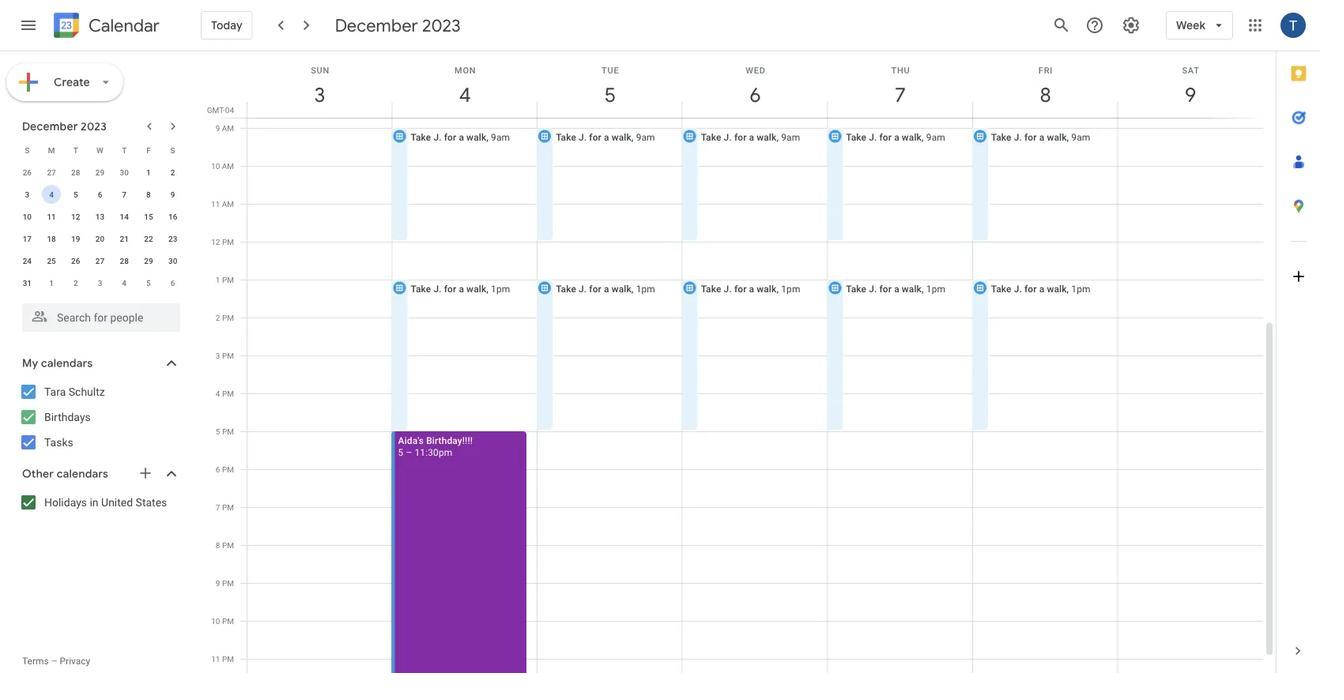 Task type: locate. For each thing, give the bounding box(es) containing it.
calendar heading
[[85, 15, 160, 37]]

7 inside 'thu 7'
[[894, 82, 905, 108]]

row up "november 29" element
[[15, 139, 185, 161]]

0 horizontal spatial s
[[25, 145, 30, 155]]

18
[[47, 234, 56, 244]]

2 s from the left
[[170, 145, 175, 155]]

1 t from the left
[[73, 145, 78, 155]]

10 inside row
[[23, 212, 32, 221]]

29 down '22'
[[144, 256, 153, 266]]

6 down "november 29" element
[[98, 190, 102, 199]]

– down aida's
[[406, 447, 412, 458]]

0 horizontal spatial 2023
[[81, 119, 107, 134]]

8
[[1039, 82, 1050, 108], [146, 190, 151, 199], [216, 541, 220, 550]]

10 up 17
[[23, 212, 32, 221]]

1 horizontal spatial 12
[[211, 237, 220, 247]]

26 inside november 26 element
[[23, 168, 32, 177]]

5 down tue
[[604, 82, 615, 108]]

3 pm
[[216, 351, 234, 361]]

2 vertical spatial am
[[222, 199, 234, 209]]

27 for 27 element
[[96, 256, 104, 266]]

december
[[335, 14, 418, 36], [22, 119, 78, 134]]

4 cell
[[39, 183, 64, 206]]

6 down 30 element
[[171, 278, 175, 288]]

holidays in united states
[[44, 496, 167, 509]]

wed 6
[[746, 65, 766, 108]]

8 down fri
[[1039, 82, 1050, 108]]

12 pm from the top
[[222, 655, 234, 664]]

1
[[146, 168, 151, 177], [216, 275, 220, 285], [49, 278, 54, 288]]

calendars up in
[[57, 467, 108, 481]]

calendar
[[89, 15, 160, 37]]

1 for january 1 element
[[49, 278, 54, 288]]

11 down 10 pm on the bottom left of page
[[211, 655, 220, 664]]

take j. for a walk , 9am down 8 link at the right top of page
[[991, 132, 1091, 143]]

20 element
[[91, 229, 109, 248]]

2 horizontal spatial 8
[[1039, 82, 1050, 108]]

0 vertical spatial 28
[[71, 168, 80, 177]]

3 down november 26 element
[[25, 190, 29, 199]]

2 horizontal spatial 1
[[216, 275, 220, 285]]

3 row from the top
[[15, 183, 185, 206]]

create button
[[6, 63, 123, 101]]

9am down 7 column header
[[926, 132, 945, 143]]

other
[[22, 467, 54, 481]]

30 for 30 element
[[168, 256, 177, 266]]

0 vertical spatial 30
[[120, 168, 129, 177]]

add other calendars image
[[138, 466, 153, 481]]

2 vertical spatial 8
[[216, 541, 220, 550]]

tara
[[44, 385, 66, 398]]

row containing 31
[[15, 272, 185, 294]]

1 inside january 1 element
[[49, 278, 54, 288]]

2023
[[422, 14, 461, 36], [81, 119, 107, 134]]

0 vertical spatial –
[[406, 447, 412, 458]]

1 vertical spatial 30
[[168, 256, 177, 266]]

9 down the sat
[[1184, 82, 1195, 108]]

pm down 3 pm
[[222, 389, 234, 398]]

1 vertical spatial 2
[[73, 278, 78, 288]]

11 inside 'december 2023' grid
[[47, 212, 56, 221]]

22
[[144, 234, 153, 244]]

9
[[1184, 82, 1195, 108], [216, 123, 220, 133], [171, 190, 175, 199], [216, 579, 220, 588]]

15 element
[[139, 207, 158, 226]]

0 horizontal spatial 2
[[73, 278, 78, 288]]

1 am from the top
[[222, 123, 234, 133]]

28 down "21"
[[120, 256, 129, 266]]

am for 9 am
[[222, 123, 234, 133]]

1 horizontal spatial –
[[406, 447, 412, 458]]

3 column header
[[247, 51, 393, 118]]

7 inside row
[[122, 190, 127, 199]]

1 vertical spatial 8
[[146, 190, 151, 199]]

7 link
[[882, 77, 919, 113]]

1 horizontal spatial 8
[[216, 541, 220, 550]]

2 pm from the top
[[222, 275, 234, 285]]

26
[[23, 168, 32, 177], [71, 256, 80, 266]]

pm for 2 pm
[[222, 313, 234, 323]]

4 9am from the left
[[926, 132, 945, 143]]

27 down 20
[[96, 256, 104, 266]]

am for 11 am
[[222, 199, 234, 209]]

29
[[96, 168, 104, 177], [144, 256, 153, 266]]

0 vertical spatial december 2023
[[335, 14, 461, 36]]

pm down 7 pm
[[222, 541, 234, 550]]

1 vertical spatial 27
[[96, 256, 104, 266]]

8 link
[[1027, 77, 1064, 113]]

1 pm from the top
[[222, 237, 234, 247]]

week
[[1176, 18, 1206, 32]]

1 horizontal spatial 28
[[120, 256, 129, 266]]

0 vertical spatial 27
[[47, 168, 56, 177]]

9 up 10 pm on the bottom left of page
[[216, 579, 220, 588]]

t up november 30 element
[[122, 145, 127, 155]]

2 vertical spatial 10
[[211, 617, 220, 626]]

pm for 3 pm
[[222, 351, 234, 361]]

0 vertical spatial 10
[[211, 161, 220, 171]]

0 horizontal spatial 30
[[120, 168, 129, 177]]

3 9am from the left
[[781, 132, 800, 143]]

3 up 4 pm
[[216, 351, 220, 361]]

row up the 13 element
[[15, 183, 185, 206]]

1 horizontal spatial december
[[335, 14, 418, 36]]

1 horizontal spatial 2
[[171, 168, 175, 177]]

6 down '5 pm'
[[216, 465, 220, 474]]

2 vertical spatial 7
[[216, 503, 220, 512]]

for
[[444, 132, 456, 143], [589, 132, 602, 143], [734, 132, 747, 143], [880, 132, 892, 143], [1025, 132, 1037, 143], [444, 283, 456, 294], [589, 283, 602, 294], [734, 283, 747, 294], [880, 283, 892, 294], [1025, 283, 1037, 294]]

12 inside grid
[[211, 237, 220, 247]]

2 vertical spatial 11
[[211, 655, 220, 664]]

take j. for a walk , 9am down 7 link
[[846, 132, 945, 143]]

am down "9 am"
[[222, 161, 234, 171]]

1 horizontal spatial 26
[[71, 256, 80, 266]]

– right terms
[[51, 656, 57, 667]]

4 1pm from the left
[[926, 283, 946, 294]]

11 up 18
[[47, 212, 56, 221]]

2023 up the mon
[[422, 14, 461, 36]]

f
[[146, 145, 151, 155]]

1 horizontal spatial t
[[122, 145, 127, 155]]

0 horizontal spatial 29
[[96, 168, 104, 177]]

9 pm from the top
[[222, 541, 234, 550]]

pm for 4 pm
[[222, 389, 234, 398]]

january 4 element
[[115, 274, 134, 293]]

tue 5
[[602, 65, 619, 108]]

2 horizontal spatial 7
[[894, 82, 905, 108]]

,
[[486, 132, 489, 143], [632, 132, 634, 143], [777, 132, 779, 143], [922, 132, 924, 143], [1067, 132, 1069, 143], [486, 283, 489, 294], [632, 283, 634, 294], [777, 283, 779, 294], [922, 283, 924, 294], [1067, 283, 1069, 294]]

5 down aida's
[[398, 447, 404, 458]]

8 inside 'december 2023' grid
[[146, 190, 151, 199]]

terms – privacy
[[22, 656, 90, 667]]

1 vertical spatial 29
[[144, 256, 153, 266]]

9am down 4 column header
[[491, 132, 510, 143]]

2 horizontal spatial 2
[[216, 313, 220, 323]]

pm down 4 pm
[[222, 427, 234, 436]]

week button
[[1166, 6, 1233, 44]]

0 horizontal spatial 1
[[49, 278, 54, 288]]

2 down '1 pm'
[[216, 313, 220, 323]]

12 inside 12 element
[[71, 212, 80, 221]]

6 row from the top
[[15, 250, 185, 272]]

6 down wed
[[749, 82, 760, 108]]

row group
[[15, 161, 185, 294]]

7 column header
[[827, 51, 973, 118]]

9am down 6 column header
[[781, 132, 800, 143]]

pm for 8 pm
[[222, 541, 234, 550]]

november 28 element
[[66, 163, 85, 182]]

3 pm from the top
[[222, 313, 234, 323]]

24 element
[[18, 251, 37, 270]]

aida's birthday!!!! 5 – 11:30pm
[[398, 435, 473, 458]]

row up 20 element
[[15, 206, 185, 228]]

21 element
[[115, 229, 134, 248]]

10 for 10
[[23, 212, 32, 221]]

27
[[47, 168, 56, 177], [96, 256, 104, 266]]

privacy
[[60, 656, 90, 667]]

2 take j. for a walk , 1pm from the left
[[556, 283, 655, 294]]

7 up 14 element at the top left of page
[[122, 190, 127, 199]]

17 element
[[18, 229, 37, 248]]

10 pm from the top
[[222, 579, 234, 588]]

pm up '1 pm'
[[222, 237, 234, 247]]

10 for 10 pm
[[211, 617, 220, 626]]

9 for 9 pm
[[216, 579, 220, 588]]

0 horizontal spatial t
[[73, 145, 78, 155]]

5 row from the top
[[15, 228, 185, 250]]

27 inside 27 element
[[96, 256, 104, 266]]

tue
[[602, 65, 619, 75]]

0 vertical spatial 26
[[23, 168, 32, 177]]

13
[[96, 212, 104, 221]]

4 pm from the top
[[222, 351, 234, 361]]

8 up 15 element
[[146, 190, 151, 199]]

thu 7
[[891, 65, 910, 108]]

1 horizontal spatial 29
[[144, 256, 153, 266]]

1 horizontal spatial s
[[170, 145, 175, 155]]

9 inside row
[[171, 190, 175, 199]]

1 row from the top
[[15, 139, 185, 161]]

4 column header
[[392, 51, 538, 118]]

am for 10 am
[[222, 161, 234, 171]]

my calendars list
[[3, 379, 196, 455]]

pm down '1 pm'
[[222, 313, 234, 323]]

30 right "november 29" element
[[120, 168, 129, 177]]

0 horizontal spatial –
[[51, 656, 57, 667]]

0 horizontal spatial 12
[[71, 212, 80, 221]]

7 up 8 pm
[[216, 503, 220, 512]]

5 inside aida's birthday!!!! 5 – 11:30pm
[[398, 447, 404, 458]]

0 vertical spatial 12
[[71, 212, 80, 221]]

5 9am from the left
[[1072, 132, 1091, 143]]

6 pm from the top
[[222, 427, 234, 436]]

29 element
[[139, 251, 158, 270]]

9 link
[[1173, 77, 1209, 113]]

12 up 19
[[71, 212, 80, 221]]

december 2023 grid
[[15, 139, 185, 294]]

1 vertical spatial 10
[[23, 212, 32, 221]]

row down the 13 element
[[15, 228, 185, 250]]

pm up the "2 pm"
[[222, 275, 234, 285]]

None search field
[[0, 297, 196, 332]]

calendars up tara schultz
[[41, 357, 93, 371]]

24
[[23, 256, 32, 266]]

take
[[411, 132, 431, 143], [556, 132, 576, 143], [701, 132, 721, 143], [846, 132, 867, 143], [991, 132, 1012, 143], [411, 283, 431, 294], [556, 283, 576, 294], [701, 283, 721, 294], [846, 283, 867, 294], [991, 283, 1012, 294]]

12
[[71, 212, 80, 221], [211, 237, 220, 247]]

t up november 28 element
[[73, 145, 78, 155]]

27 inside the november 27 element
[[47, 168, 56, 177]]

9am down the 5 column header
[[636, 132, 655, 143]]

take j. for a walk , 9am
[[411, 132, 510, 143], [556, 132, 655, 143], [701, 132, 800, 143], [846, 132, 945, 143], [991, 132, 1091, 143]]

0 vertical spatial 7
[[894, 82, 905, 108]]

walk
[[467, 132, 486, 143], [612, 132, 632, 143], [757, 132, 777, 143], [902, 132, 922, 143], [1047, 132, 1067, 143], [467, 283, 486, 294], [612, 283, 632, 294], [757, 283, 777, 294], [902, 283, 922, 294], [1047, 283, 1067, 294]]

1 horizontal spatial 27
[[96, 256, 104, 266]]

1pm
[[491, 283, 510, 294], [636, 283, 655, 294], [781, 283, 800, 294], [926, 283, 946, 294], [1072, 283, 1091, 294]]

1 down 12 pm
[[216, 275, 220, 285]]

calendars
[[41, 357, 93, 371], [57, 467, 108, 481]]

9am
[[491, 132, 510, 143], [636, 132, 655, 143], [781, 132, 800, 143], [926, 132, 945, 143], [1072, 132, 1091, 143]]

2023 up w
[[81, 119, 107, 134]]

calendars inside dropdown button
[[41, 357, 93, 371]]

11 pm from the top
[[222, 617, 234, 626]]

s
[[25, 145, 30, 155], [170, 145, 175, 155]]

take j. for a walk , 9am down 5 "link" at left top
[[556, 132, 655, 143]]

10 up 11 pm
[[211, 617, 220, 626]]

10 up the 11 am
[[211, 161, 220, 171]]

04
[[225, 105, 234, 115]]

pm up 8 pm
[[222, 503, 234, 512]]

aida's
[[398, 435, 424, 446]]

0 horizontal spatial december 2023
[[22, 119, 107, 134]]

4
[[458, 82, 470, 108], [49, 190, 54, 199], [122, 278, 127, 288], [216, 389, 220, 398]]

5 down november 28 element
[[73, 190, 78, 199]]

row containing 3
[[15, 183, 185, 206]]

2 t from the left
[[122, 145, 127, 155]]

12 down the 11 am
[[211, 237, 220, 247]]

8 pm from the top
[[222, 503, 234, 512]]

take j. for a walk , 1pm
[[411, 283, 510, 294], [556, 283, 655, 294], [701, 283, 800, 294], [846, 283, 946, 294], [991, 283, 1091, 294]]

0 vertical spatial calendars
[[41, 357, 93, 371]]

0 horizontal spatial 8
[[146, 190, 151, 199]]

2 9am from the left
[[636, 132, 655, 143]]

take j. for a walk , 9am down 6 link at right
[[701, 132, 800, 143]]

3 take j. for a walk , 9am from the left
[[701, 132, 800, 143]]

1 vertical spatial –
[[51, 656, 57, 667]]

18 element
[[42, 229, 61, 248]]

6 link
[[737, 77, 774, 113]]

3 down the sun
[[313, 82, 325, 108]]

9am down 8 column header
[[1072, 132, 1091, 143]]

9 inside the sat 9
[[1184, 82, 1195, 108]]

8 pm
[[216, 541, 234, 550]]

pm down 9 pm
[[222, 617, 234, 626]]

pm down 10 pm on the bottom left of page
[[222, 655, 234, 664]]

0 vertical spatial 29
[[96, 168, 104, 177]]

row down w
[[15, 161, 185, 183]]

pm for 11 pm
[[222, 655, 234, 664]]

7 pm from the top
[[222, 465, 234, 474]]

11:30pm
[[415, 447, 452, 458]]

s up november 26 element
[[25, 145, 30, 155]]

pm down '5 pm'
[[222, 465, 234, 474]]

3
[[313, 82, 325, 108], [25, 190, 29, 199], [98, 278, 102, 288], [216, 351, 220, 361]]

0 vertical spatial 11
[[211, 199, 220, 209]]

thu
[[891, 65, 910, 75]]

30 down the 23
[[168, 256, 177, 266]]

1 vertical spatial am
[[222, 161, 234, 171]]

7
[[894, 82, 905, 108], [122, 190, 127, 199], [216, 503, 220, 512]]

3 inside sun 3
[[313, 82, 325, 108]]

0 horizontal spatial 28
[[71, 168, 80, 177]]

10 for 10 am
[[211, 161, 220, 171]]

1 horizontal spatial 2023
[[422, 14, 461, 36]]

16 element
[[163, 207, 182, 226]]

1 down f
[[146, 168, 151, 177]]

4 down the mon
[[458, 82, 470, 108]]

26 down 19
[[71, 256, 80, 266]]

27 element
[[91, 251, 109, 270]]

26 left the november 27 element
[[23, 168, 32, 177]]

4 inside cell
[[49, 190, 54, 199]]

0 vertical spatial 8
[[1039, 82, 1050, 108]]

13 element
[[91, 207, 109, 226]]

s right f
[[170, 145, 175, 155]]

1 vertical spatial december
[[22, 119, 78, 134]]

1 horizontal spatial 30
[[168, 256, 177, 266]]

0 horizontal spatial 26
[[23, 168, 32, 177]]

calendars inside dropdown button
[[57, 467, 108, 481]]

row down 20 element
[[15, 250, 185, 272]]

j.
[[434, 132, 442, 143], [579, 132, 587, 143], [724, 132, 732, 143], [869, 132, 877, 143], [1014, 132, 1022, 143], [434, 283, 442, 294], [579, 283, 587, 294], [724, 283, 732, 294], [869, 283, 877, 294], [1014, 283, 1022, 294]]

sat 9
[[1182, 65, 1200, 108]]

8 for 8
[[146, 190, 151, 199]]

tab list
[[1277, 51, 1320, 629]]

row down 27 element
[[15, 272, 185, 294]]

pm up 4 pm
[[222, 351, 234, 361]]

7 down thu
[[894, 82, 905, 108]]

0 vertical spatial am
[[222, 123, 234, 133]]

today
[[211, 18, 242, 32]]

row containing s
[[15, 139, 185, 161]]

7 for 7 pm
[[216, 503, 220, 512]]

11 for 11
[[47, 212, 56, 221]]

1 horizontal spatial 7
[[216, 503, 220, 512]]

sat
[[1182, 65, 1200, 75]]

take j. for a walk , 9am down 4 link
[[411, 132, 510, 143]]

8 down 7 pm
[[216, 541, 220, 550]]

1 vertical spatial 12
[[211, 237, 220, 247]]

terms
[[22, 656, 49, 667]]

1 1pm from the left
[[491, 283, 510, 294]]

12 for 12 pm
[[211, 237, 220, 247]]

30 for november 30 element
[[120, 168, 129, 177]]

11 down the '10 am'
[[211, 199, 220, 209]]

1 vertical spatial 11
[[47, 212, 56, 221]]

2 am from the top
[[222, 161, 234, 171]]

11
[[211, 199, 220, 209], [47, 212, 56, 221], [211, 655, 220, 664]]

29 down w
[[96, 168, 104, 177]]

0 horizontal spatial december
[[22, 119, 78, 134]]

1 down 25 "element"
[[49, 278, 54, 288]]

6 column header
[[682, 51, 828, 118]]

1 vertical spatial december 2023
[[22, 119, 107, 134]]

3 link
[[302, 77, 338, 113]]

11 pm
[[211, 655, 234, 664]]

2 up 16 element
[[171, 168, 175, 177]]

11 am
[[211, 199, 234, 209]]

9 up 16 element
[[171, 190, 175, 199]]

december 2023
[[335, 14, 461, 36], [22, 119, 107, 134]]

9 down gmt-
[[216, 123, 220, 133]]

0 horizontal spatial 27
[[47, 168, 56, 177]]

30
[[120, 168, 129, 177], [168, 256, 177, 266]]

2
[[171, 168, 175, 177], [73, 278, 78, 288], [216, 313, 220, 323]]

settings menu image
[[1122, 16, 1141, 35]]

6
[[749, 82, 760, 108], [98, 190, 102, 199], [171, 278, 175, 288], [216, 465, 220, 474]]

2 vertical spatial 2
[[216, 313, 220, 323]]

2 row from the top
[[15, 161, 185, 183]]

a
[[459, 132, 464, 143], [604, 132, 609, 143], [749, 132, 754, 143], [894, 132, 899, 143], [1039, 132, 1045, 143], [459, 283, 464, 294], [604, 283, 609, 294], [749, 283, 754, 294], [894, 283, 899, 294], [1039, 283, 1045, 294]]

1 vertical spatial 28
[[120, 256, 129, 266]]

28 for november 28 element
[[71, 168, 80, 177]]

am up 12 pm
[[222, 199, 234, 209]]

28 right the november 27 element
[[71, 168, 80, 177]]

1 vertical spatial 26
[[71, 256, 80, 266]]

4 down the november 27 element
[[49, 190, 54, 199]]

pm down 8 pm
[[222, 579, 234, 588]]

2 down the 26 element
[[73, 278, 78, 288]]

am
[[222, 123, 234, 133], [222, 161, 234, 171], [222, 199, 234, 209]]

am down 04
[[222, 123, 234, 133]]

5 down '29' element
[[146, 278, 151, 288]]

3 am from the top
[[222, 199, 234, 209]]

27 down the m
[[47, 168, 56, 177]]

grid
[[202, 51, 1276, 674]]

4 row from the top
[[15, 206, 185, 228]]

5 pm from the top
[[222, 389, 234, 398]]

november 30 element
[[115, 163, 134, 182]]

27 for the november 27 element
[[47, 168, 56, 177]]

7 row from the top
[[15, 272, 185, 294]]

w
[[97, 145, 103, 155]]

row
[[15, 139, 185, 161], [15, 161, 185, 183], [15, 183, 185, 206], [15, 206, 185, 228], [15, 228, 185, 250], [15, 250, 185, 272], [15, 272, 185, 294]]

1 vertical spatial 7
[[122, 190, 127, 199]]

1 vertical spatial calendars
[[57, 467, 108, 481]]

0 horizontal spatial 7
[[122, 190, 127, 199]]



Task type: vqa. For each thing, say whether or not it's contained in the screenshot.
Pistachio menu item
no



Task type: describe. For each thing, give the bounding box(es) containing it.
4 inside mon 4
[[458, 82, 470, 108]]

4 pm
[[216, 389, 234, 398]]

16
[[168, 212, 177, 221]]

0 vertical spatial december
[[335, 14, 418, 36]]

privacy link
[[60, 656, 90, 667]]

6 inside wed 6
[[749, 82, 760, 108]]

28 element
[[115, 251, 134, 270]]

fri 8
[[1039, 65, 1053, 108]]

23 element
[[163, 229, 182, 248]]

6 inside january 6 element
[[171, 278, 175, 288]]

mon
[[455, 65, 476, 75]]

1 take j. for a walk , 9am from the left
[[411, 132, 510, 143]]

november 26 element
[[18, 163, 37, 182]]

14 element
[[115, 207, 134, 226]]

5 pm
[[216, 427, 234, 436]]

5 link
[[592, 77, 628, 113]]

2 pm
[[216, 313, 234, 323]]

tara schultz
[[44, 385, 105, 398]]

26 for november 26 element
[[23, 168, 32, 177]]

26 for the 26 element
[[71, 256, 80, 266]]

9 for 9
[[171, 190, 175, 199]]

row group containing 26
[[15, 161, 185, 294]]

8 column header
[[972, 51, 1118, 118]]

main drawer image
[[19, 16, 38, 35]]

2 take j. for a walk , 9am from the left
[[556, 132, 655, 143]]

1 take j. for a walk , 1pm from the left
[[411, 283, 510, 294]]

pm for 5 pm
[[222, 427, 234, 436]]

pm for 12 pm
[[222, 237, 234, 247]]

create
[[54, 75, 90, 89]]

5 inside tue 5
[[604, 82, 615, 108]]

25 element
[[42, 251, 61, 270]]

11 for 11 pm
[[211, 655, 220, 664]]

29 for "november 29" element
[[96, 168, 104, 177]]

Search for people text field
[[32, 304, 171, 332]]

11 element
[[42, 207, 61, 226]]

row containing 24
[[15, 250, 185, 272]]

0 vertical spatial 2023
[[422, 14, 461, 36]]

november 29 element
[[91, 163, 109, 182]]

1 for 1 pm
[[216, 275, 220, 285]]

january 5 element
[[139, 274, 158, 293]]

20
[[96, 234, 104, 244]]

january 3 element
[[91, 274, 109, 293]]

25
[[47, 256, 56, 266]]

12 pm
[[211, 237, 234, 247]]

gmt-
[[207, 105, 225, 115]]

17
[[23, 234, 32, 244]]

10 pm
[[211, 617, 234, 626]]

3 1pm from the left
[[781, 283, 800, 294]]

grid containing 3
[[202, 51, 1276, 674]]

pm for 6 pm
[[222, 465, 234, 474]]

4 take j. for a walk , 1pm from the left
[[846, 283, 946, 294]]

28 for 28 element
[[120, 256, 129, 266]]

birthdays
[[44, 411, 91, 424]]

3 down 27 element
[[98, 278, 102, 288]]

9 column header
[[1117, 51, 1263, 118]]

1 pm
[[216, 275, 234, 285]]

holidays
[[44, 496, 87, 509]]

my
[[22, 357, 38, 371]]

30 element
[[163, 251, 182, 270]]

21
[[120, 234, 129, 244]]

pm for 7 pm
[[222, 503, 234, 512]]

calendar element
[[51, 9, 160, 44]]

10 am
[[211, 161, 234, 171]]

4 down 3 pm
[[216, 389, 220, 398]]

8 inside fri 8
[[1039, 82, 1050, 108]]

calendars for other calendars
[[57, 467, 108, 481]]

10 element
[[18, 207, 37, 226]]

november 27 element
[[42, 163, 61, 182]]

4 down 28 element
[[122, 278, 127, 288]]

m
[[48, 145, 55, 155]]

9 am
[[216, 123, 234, 133]]

january 1 element
[[42, 274, 61, 293]]

my calendars button
[[3, 351, 196, 376]]

today button
[[201, 6, 253, 44]]

29 for '29' element
[[144, 256, 153, 266]]

terms link
[[22, 656, 49, 667]]

gmt-04
[[207, 105, 234, 115]]

5 down 4 pm
[[216, 427, 220, 436]]

23
[[168, 234, 177, 244]]

3 take j. for a walk , 1pm from the left
[[701, 283, 800, 294]]

4 take j. for a walk , 9am from the left
[[846, 132, 945, 143]]

1 horizontal spatial december 2023
[[335, 14, 461, 36]]

in
[[90, 496, 99, 509]]

12 element
[[66, 207, 85, 226]]

22 element
[[139, 229, 158, 248]]

pm for 1 pm
[[222, 275, 234, 285]]

2 for 2 pm
[[216, 313, 220, 323]]

row containing 26
[[15, 161, 185, 183]]

11 for 11 am
[[211, 199, 220, 209]]

14
[[120, 212, 129, 221]]

my calendars
[[22, 357, 93, 371]]

26 element
[[66, 251, 85, 270]]

january 2 element
[[66, 274, 85, 293]]

31 element
[[18, 274, 37, 293]]

pm for 9 pm
[[222, 579, 234, 588]]

sun 3
[[311, 65, 330, 108]]

row containing 17
[[15, 228, 185, 250]]

31
[[23, 278, 32, 288]]

7 pm
[[216, 503, 234, 512]]

2 1pm from the left
[[636, 283, 655, 294]]

sun
[[311, 65, 330, 75]]

schultz
[[69, 385, 105, 398]]

5 take j. for a walk , 1pm from the left
[[991, 283, 1091, 294]]

pm for 10 pm
[[222, 617, 234, 626]]

other calendars button
[[3, 462, 196, 487]]

19 element
[[66, 229, 85, 248]]

9 for 9 am
[[216, 123, 220, 133]]

1 horizontal spatial 1
[[146, 168, 151, 177]]

2 for january 2 element
[[73, 278, 78, 288]]

15
[[144, 212, 153, 221]]

birthday!!!!
[[426, 435, 473, 446]]

5 take j. for a walk , 9am from the left
[[991, 132, 1091, 143]]

1 vertical spatial 2023
[[81, 119, 107, 134]]

5 1pm from the left
[[1072, 283, 1091, 294]]

– inside aida's birthday!!!! 5 – 11:30pm
[[406, 447, 412, 458]]

12 for 12
[[71, 212, 80, 221]]

january 6 element
[[163, 274, 182, 293]]

calendars for my calendars
[[41, 357, 93, 371]]

wed
[[746, 65, 766, 75]]

mon 4
[[455, 65, 476, 108]]

1 9am from the left
[[491, 132, 510, 143]]

6 pm
[[216, 465, 234, 474]]

19
[[71, 234, 80, 244]]

1 s from the left
[[25, 145, 30, 155]]

4 link
[[447, 77, 483, 113]]

8 for 8 pm
[[216, 541, 220, 550]]

united
[[101, 496, 133, 509]]

0 vertical spatial 2
[[171, 168, 175, 177]]

row containing 10
[[15, 206, 185, 228]]

fri
[[1039, 65, 1053, 75]]

9 pm
[[216, 579, 234, 588]]

5 column header
[[537, 51, 683, 118]]

other calendars
[[22, 467, 108, 481]]

tasks
[[44, 436, 73, 449]]

states
[[136, 496, 167, 509]]

7 for 7
[[122, 190, 127, 199]]



